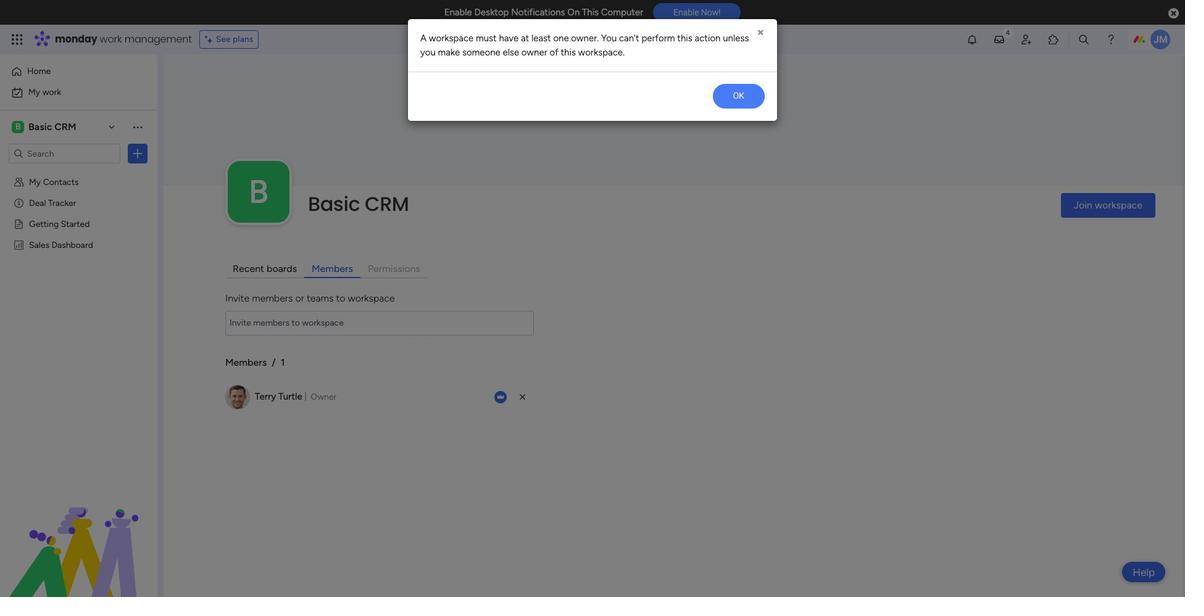 Task type: vqa. For each thing, say whether or not it's contained in the screenshot.
Members to the top
yes



Task type: describe. For each thing, give the bounding box(es) containing it.
join workspace button
[[1061, 193, 1156, 218]]

at
[[521, 33, 529, 44]]

you
[[602, 33, 617, 44]]

× button
[[757, 24, 765, 40]]

my work
[[28, 87, 61, 98]]

1 horizontal spatial this
[[678, 33, 693, 44]]

a workspace must have at least one owner. you can't perform this action unless you make someone else owner of this workspace.
[[421, 33, 749, 58]]

lottie animation image
[[0, 473, 157, 598]]

ok
[[733, 91, 745, 101]]

perform
[[642, 33, 675, 44]]

desktop
[[475, 7, 509, 18]]

1 vertical spatial workspace image
[[228, 161, 290, 223]]

a
[[421, 33, 427, 44]]

4 image
[[1003, 25, 1014, 39]]

new crown image
[[495, 391, 507, 404]]

Search in workspace field
[[26, 147, 103, 161]]

on
[[568, 7, 580, 18]]

dapulse close image
[[1169, 7, 1179, 20]]

work for my
[[42, 87, 61, 98]]

unless
[[723, 33, 749, 44]]

members for members
[[312, 263, 353, 275]]

select product image
[[11, 33, 23, 46]]

deal tracker
[[29, 198, 76, 208]]

enable for enable now!
[[674, 8, 699, 17]]

recent
[[233, 263, 264, 275]]

Basic CRM field
[[305, 190, 1051, 218]]

home
[[27, 66, 51, 77]]

public dashboard image
[[13, 239, 25, 251]]

turtle
[[278, 392, 302, 403]]

started
[[61, 219, 90, 229]]

now!
[[701, 8, 721, 17]]

0 horizontal spatial workspace
[[348, 293, 395, 304]]

invite
[[225, 293, 250, 304]]

sales dashboard
[[29, 240, 93, 250]]

basic crm inside the workspace selection element
[[28, 121, 76, 133]]

join
[[1074, 199, 1093, 211]]

enable desktop notifications on this computer
[[444, 7, 644, 18]]

0 horizontal spatial workspace image
[[12, 120, 24, 134]]

help image
[[1105, 33, 1118, 46]]

deal
[[29, 198, 46, 208]]

list box containing my contacts
[[0, 169, 157, 422]]

or
[[295, 293, 304, 304]]

my work link
[[7, 83, 150, 103]]

update feed image
[[994, 33, 1006, 46]]

see
[[216, 34, 231, 44]]

monday
[[55, 32, 97, 46]]

can't
[[619, 33, 640, 44]]

sales
[[29, 240, 49, 250]]

jeremy miller image
[[1151, 30, 1171, 49]]

members for members / 1
[[225, 357, 267, 369]]

1
[[281, 357, 285, 369]]

action
[[695, 33, 721, 44]]

invite members image
[[1021, 33, 1033, 46]]

members
[[252, 293, 293, 304]]

least
[[532, 33, 551, 44]]

workspace for a
[[429, 33, 474, 44]]

workspace.
[[578, 47, 625, 58]]

dashboard
[[52, 240, 93, 250]]

help button
[[1123, 563, 1166, 583]]

owner
[[311, 392, 337, 403]]

permissions
[[368, 263, 420, 275]]

recent boards
[[233, 263, 297, 275]]

teams
[[307, 293, 334, 304]]

1 vertical spatial this
[[561, 47, 576, 58]]



Task type: locate. For each thing, give the bounding box(es) containing it.
terry
[[255, 392, 276, 403]]

1 vertical spatial crm
[[365, 190, 409, 218]]

basic
[[28, 121, 52, 133], [308, 190, 360, 218]]

0 vertical spatial workspace
[[429, 33, 474, 44]]

work inside option
[[42, 87, 61, 98]]

enable for enable desktop notifications on this computer
[[444, 7, 472, 18]]

2 horizontal spatial workspace
[[1095, 199, 1143, 211]]

list box
[[0, 169, 157, 422]]

members
[[312, 263, 353, 275], [225, 357, 267, 369]]

monday work management
[[55, 32, 192, 46]]

1 horizontal spatial workspace image
[[228, 161, 290, 223]]

help
[[1133, 567, 1155, 579]]

1 vertical spatial my
[[29, 177, 41, 187]]

home option
[[7, 62, 150, 82]]

see plans
[[216, 34, 253, 44]]

work right the monday
[[100, 32, 122, 46]]

0 horizontal spatial basic
[[28, 121, 52, 133]]

workspace right join in the right of the page
[[1095, 199, 1143, 211]]

1 vertical spatial workspace
[[1095, 199, 1143, 211]]

0 vertical spatial my
[[28, 87, 40, 98]]

members / 1
[[225, 357, 285, 369]]

1 horizontal spatial crm
[[365, 190, 409, 218]]

my for my work
[[28, 87, 40, 98]]

my inside option
[[28, 87, 40, 98]]

notifications image
[[966, 33, 979, 46]]

enable left desktop at the left top of page
[[444, 7, 472, 18]]

someone
[[462, 47, 501, 58]]

public board image
[[13, 218, 25, 230]]

have
[[499, 33, 519, 44]]

1 vertical spatial members
[[225, 357, 267, 369]]

enable inside button
[[674, 8, 699, 17]]

owner
[[522, 47, 548, 58]]

workspace up make
[[429, 33, 474, 44]]

/
[[272, 357, 276, 369]]

tracker
[[48, 198, 76, 208]]

work down home
[[42, 87, 61, 98]]

this
[[582, 7, 599, 18]]

0 horizontal spatial this
[[561, 47, 576, 58]]

workspace image
[[12, 120, 24, 134], [228, 161, 290, 223]]

×
[[757, 24, 765, 40]]

0 vertical spatial this
[[678, 33, 693, 44]]

0 horizontal spatial b
[[15, 122, 21, 132]]

crm
[[54, 121, 76, 133], [365, 190, 409, 218]]

this
[[678, 33, 693, 44], [561, 47, 576, 58]]

my down home
[[28, 87, 40, 98]]

my
[[28, 87, 40, 98], [29, 177, 41, 187]]

members left /
[[225, 357, 267, 369]]

owner.
[[571, 33, 599, 44]]

basic crm
[[28, 121, 76, 133], [308, 190, 409, 218]]

enable
[[444, 7, 472, 18], [674, 8, 699, 17]]

0 horizontal spatial work
[[42, 87, 61, 98]]

b inside the workspace selection element
[[15, 122, 21, 132]]

0 vertical spatial work
[[100, 32, 122, 46]]

management
[[125, 32, 192, 46]]

one
[[554, 33, 569, 44]]

my work option
[[7, 83, 150, 103]]

work for monday
[[100, 32, 122, 46]]

my contacts
[[29, 177, 79, 187]]

0 horizontal spatial enable
[[444, 7, 472, 18]]

1 horizontal spatial work
[[100, 32, 122, 46]]

getting
[[29, 219, 59, 229]]

b for bottommost workspace image
[[249, 173, 269, 211]]

crm inside the workspace selection element
[[54, 121, 76, 133]]

0 vertical spatial basic crm
[[28, 121, 76, 133]]

1 horizontal spatial workspace
[[429, 33, 474, 44]]

terry turtle | owner
[[255, 392, 337, 403]]

None text field
[[225, 311, 534, 336]]

option
[[0, 171, 157, 173]]

1 horizontal spatial members
[[312, 263, 353, 275]]

boards
[[267, 263, 297, 275]]

notifications
[[511, 7, 565, 18]]

contacts
[[43, 177, 79, 187]]

1 vertical spatial basic
[[308, 190, 360, 218]]

2 vertical spatial workspace
[[348, 293, 395, 304]]

enable now!
[[674, 8, 721, 17]]

ok button
[[713, 84, 765, 109]]

this left action
[[678, 33, 693, 44]]

see plans button
[[199, 30, 259, 49]]

workspace
[[429, 33, 474, 44], [1095, 199, 1143, 211], [348, 293, 395, 304]]

my for my contacts
[[29, 177, 41, 187]]

1 vertical spatial basic crm
[[308, 190, 409, 218]]

members up to
[[312, 263, 353, 275]]

0 vertical spatial b
[[15, 122, 21, 132]]

0 horizontal spatial basic crm
[[28, 121, 76, 133]]

1 vertical spatial work
[[42, 87, 61, 98]]

else
[[503, 47, 519, 58]]

enable left now!
[[674, 8, 699, 17]]

computer
[[601, 7, 644, 18]]

b for workspace image to the left
[[15, 122, 21, 132]]

this right of
[[561, 47, 576, 58]]

work
[[100, 32, 122, 46], [42, 87, 61, 98]]

0 vertical spatial basic
[[28, 121, 52, 133]]

1 horizontal spatial b
[[249, 173, 269, 211]]

join workspace
[[1074, 199, 1143, 211]]

invite members or teams to workspace
[[225, 293, 395, 304]]

getting started
[[29, 219, 90, 229]]

make
[[438, 47, 460, 58]]

of
[[550, 47, 559, 58]]

0 vertical spatial workspace image
[[12, 120, 24, 134]]

home link
[[7, 62, 150, 82]]

terry turtle link
[[255, 392, 302, 403]]

my up deal
[[29, 177, 41, 187]]

must
[[476, 33, 497, 44]]

b
[[15, 122, 21, 132], [249, 173, 269, 211]]

search everything image
[[1078, 33, 1091, 46]]

monday marketplace image
[[1048, 33, 1060, 46]]

workspace selection element
[[12, 120, 78, 135]]

1 horizontal spatial basic crm
[[308, 190, 409, 218]]

workspace inside join workspace button
[[1095, 199, 1143, 211]]

0 horizontal spatial members
[[225, 357, 267, 369]]

you
[[421, 47, 436, 58]]

1 horizontal spatial basic
[[308, 190, 360, 218]]

basic inside the workspace selection element
[[28, 121, 52, 133]]

workspace right to
[[348, 293, 395, 304]]

plans
[[233, 34, 253, 44]]

lottie animation element
[[0, 473, 157, 598]]

|
[[305, 392, 307, 402]]

enable now! button
[[653, 3, 741, 22]]

1 vertical spatial b
[[249, 173, 269, 211]]

0 horizontal spatial crm
[[54, 121, 76, 133]]

0 vertical spatial crm
[[54, 121, 76, 133]]

to
[[336, 293, 346, 304]]

1 horizontal spatial enable
[[674, 8, 699, 17]]

workspace for join
[[1095, 199, 1143, 211]]

0 vertical spatial members
[[312, 263, 353, 275]]

workspace inside a workspace must have at least one owner. you can't perform this action unless you make someone else owner of this workspace.
[[429, 33, 474, 44]]



